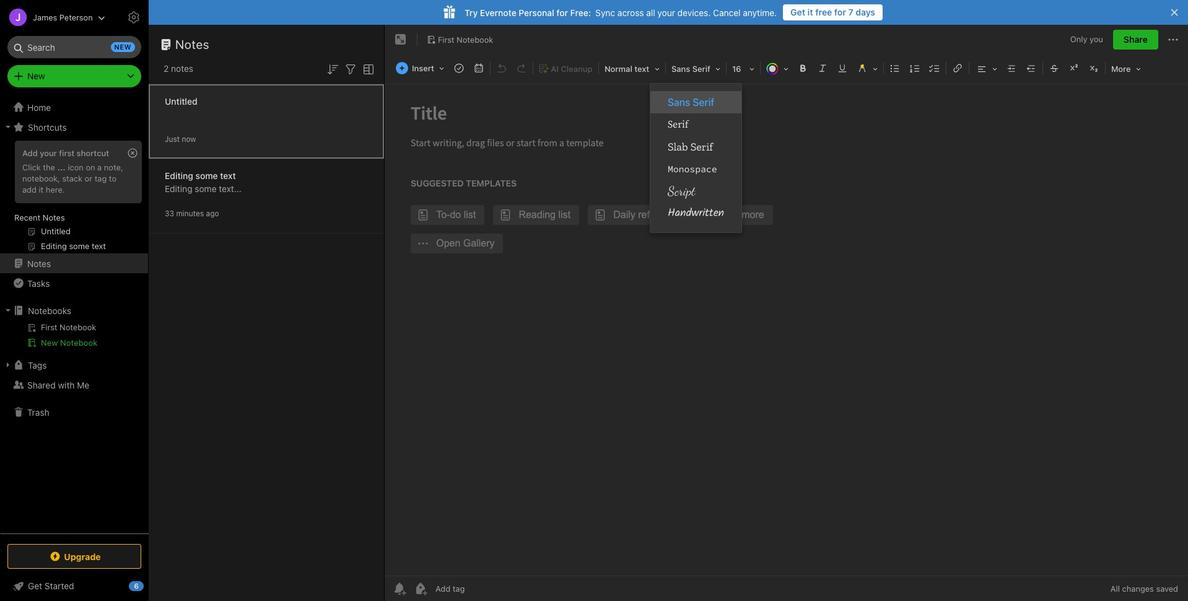 Task type: vqa. For each thing, say whether or not it's contained in the screenshot.
Bulleted list icon
yes



Task type: describe. For each thing, give the bounding box(es) containing it.
Note Editor text field
[[385, 84, 1189, 576]]

editing some text...
[[165, 183, 242, 194]]

0 vertical spatial notes
[[175, 37, 210, 51]]

ago
[[206, 209, 219, 218]]

sans serif menu item
[[651, 91, 742, 113]]

more actions image
[[1166, 32, 1181, 47]]

6
[[134, 582, 139, 590]]

anytime.
[[743, 7, 777, 18]]

33
[[165, 209, 174, 218]]

all
[[647, 7, 656, 18]]

personal
[[519, 7, 555, 18]]

peterson
[[59, 12, 93, 22]]

recent
[[14, 213, 40, 223]]

for for 7
[[835, 7, 847, 17]]

bold image
[[795, 60, 812, 77]]

insert link image
[[950, 60, 967, 77]]

Help and Learning task checklist field
[[0, 576, 149, 596]]

sync
[[596, 7, 616, 18]]

trash link
[[0, 402, 148, 422]]

to
[[109, 173, 117, 183]]

more
[[1112, 64, 1132, 74]]

new for new notebook
[[41, 338, 58, 348]]

1 horizontal spatial your
[[658, 7, 676, 18]]

get for get it free for 7 days
[[791, 7, 806, 17]]

me
[[77, 380, 89, 390]]

a
[[97, 162, 102, 172]]

note,
[[104, 162, 123, 172]]

james peterson
[[33, 12, 93, 22]]

sans inside font family 'field'
[[672, 64, 691, 74]]

you
[[1090, 34, 1104, 44]]

0 horizontal spatial text
[[220, 170, 236, 181]]

notebook for new notebook
[[60, 338, 98, 348]]

tasks
[[27, 278, 50, 289]]

first
[[438, 34, 455, 44]]

try
[[465, 7, 478, 18]]

Insert field
[[393, 60, 449, 77]]

notes
[[171, 63, 193, 74]]

add your first shortcut
[[22, 148, 109, 158]]

More field
[[1108, 60, 1146, 77]]

new notebook group
[[0, 320, 148, 355]]

strikethrough image
[[1046, 60, 1064, 77]]

shared
[[27, 380, 56, 390]]

new search field
[[16, 36, 135, 58]]

share button
[[1114, 30, 1159, 50]]

click to collapse image
[[144, 578, 153, 593]]

2
[[164, 63, 169, 74]]

Search text field
[[16, 36, 133, 58]]

subscript image
[[1086, 60, 1103, 77]]

click
[[22, 162, 41, 172]]

slab serif link
[[651, 136, 742, 158]]

all changes saved
[[1111, 584, 1179, 594]]

Add tag field
[[434, 583, 527, 594]]

upgrade button
[[7, 544, 141, 569]]

devices.
[[678, 7, 711, 18]]

task image
[[451, 60, 468, 77]]

More actions field
[[1166, 30, 1181, 50]]

add
[[22, 148, 38, 158]]

started
[[45, 581, 74, 591]]

Sort options field
[[325, 61, 340, 77]]

shortcuts
[[28, 122, 67, 132]]

serif link
[[651, 113, 742, 136]]

Highlight field
[[853, 60, 883, 77]]

it inside get it free for 7 days button
[[808, 7, 814, 17]]

get it free for 7 days button
[[784, 4, 883, 20]]

icon on a note, notebook, stack or tag to add it here.
[[22, 162, 123, 195]]

shortcuts button
[[0, 117, 148, 137]]

slab serif
[[668, 140, 713, 154]]

notebook,
[[22, 173, 60, 183]]

numbered list image
[[907, 60, 924, 77]]

tag
[[95, 173, 107, 183]]

Heading level field
[[601, 60, 664, 77]]

tasks button
[[0, 273, 148, 293]]

Font size field
[[728, 60, 759, 77]]

tags button
[[0, 355, 148, 375]]

days
[[856, 7, 876, 17]]

indent image
[[1003, 60, 1021, 77]]

new notebook
[[41, 338, 98, 348]]

Font color field
[[762, 60, 793, 77]]

text inside the heading level field
[[635, 64, 650, 74]]

bulleted list image
[[887, 60, 904, 77]]

home link
[[0, 97, 149, 117]]

script handwritten
[[668, 183, 725, 223]]

notes link
[[0, 253, 148, 273]]

notes inside notes link
[[27, 258, 51, 269]]

1 vertical spatial notes
[[43, 213, 65, 223]]

16
[[733, 64, 742, 74]]

only
[[1071, 34, 1088, 44]]

monospace link
[[651, 158, 742, 180]]

script link
[[651, 180, 742, 203]]

notebooks
[[28, 305, 71, 316]]

tags
[[28, 360, 47, 370]]

or
[[85, 173, 92, 183]]

only you
[[1071, 34, 1104, 44]]



Task type: locate. For each thing, give the bounding box(es) containing it.
get inside help and learning task checklist field
[[28, 581, 42, 591]]

dropdown list menu
[[651, 91, 742, 225]]

serif inside menu item
[[693, 97, 715, 108]]

notes
[[175, 37, 210, 51], [43, 213, 65, 223], [27, 258, 51, 269]]

0 horizontal spatial your
[[40, 148, 57, 158]]

editing down editing some text
[[165, 183, 193, 194]]

recent notes
[[14, 213, 65, 223]]

handwritten
[[668, 205, 725, 223]]

monospace
[[668, 163, 717, 175]]

all
[[1111, 584, 1121, 594]]

shortcut
[[77, 148, 109, 158]]

home
[[27, 102, 51, 112]]

your up the
[[40, 148, 57, 158]]

notebook for first notebook
[[457, 34, 494, 44]]

0 horizontal spatial it
[[39, 185, 44, 195]]

it
[[808, 7, 814, 17], [39, 185, 44, 195]]

new notebook button
[[0, 335, 148, 350]]

0 vertical spatial sans
[[672, 64, 691, 74]]

View options field
[[358, 61, 376, 77]]

editing up "editing some text..."
[[165, 170, 193, 181]]

editing for editing some text...
[[165, 183, 193, 194]]

1 vertical spatial notebook
[[60, 338, 98, 348]]

0 vertical spatial some
[[196, 170, 218, 181]]

notebooks link
[[0, 301, 148, 320]]

with
[[58, 380, 75, 390]]

get left the started
[[28, 581, 42, 591]]

sans serif inside font family 'field'
[[672, 64, 711, 74]]

get it free for 7 days
[[791, 7, 876, 17]]

your inside group
[[40, 148, 57, 158]]

0 horizontal spatial for
[[557, 7, 568, 18]]

script
[[668, 183, 696, 199]]

across
[[618, 7, 644, 18]]

notes right recent
[[43, 213, 65, 223]]

normal text
[[605, 64, 650, 74]]

serif up serif link
[[693, 97, 715, 108]]

sans up serif link
[[668, 97, 691, 108]]

some up "editing some text..."
[[196, 170, 218, 181]]

0 vertical spatial notebook
[[457, 34, 494, 44]]

notebook up the tags button
[[60, 338, 98, 348]]

add filters image
[[343, 62, 358, 77]]

first notebook
[[438, 34, 494, 44]]

notebook down "try"
[[457, 34, 494, 44]]

Alignment field
[[971, 60, 1002, 77]]

some for text...
[[195, 183, 217, 194]]

james
[[33, 12, 57, 22]]

0 vertical spatial get
[[791, 7, 806, 17]]

sans serif link
[[651, 91, 742, 113]]

2 editing from the top
[[165, 183, 193, 194]]

editing
[[165, 170, 193, 181], [165, 183, 193, 194]]

free:
[[571, 7, 591, 18]]

1 vertical spatial editing
[[165, 183, 193, 194]]

group containing add your first shortcut
[[0, 137, 148, 258]]

expand tags image
[[3, 360, 13, 370]]

Font family field
[[667, 60, 725, 77]]

editing for editing some text
[[165, 170, 193, 181]]

tree
[[0, 97, 149, 533]]

expand notebooks image
[[3, 306, 13, 315]]

shared with me
[[27, 380, 89, 390]]

0 vertical spatial sans serif
[[672, 64, 711, 74]]

1 vertical spatial sans
[[668, 97, 691, 108]]

get left free
[[791, 7, 806, 17]]

just
[[165, 134, 180, 143]]

superscript image
[[1066, 60, 1083, 77]]

for
[[835, 7, 847, 17], [557, 7, 568, 18]]

it down notebook,
[[39, 185, 44, 195]]

try evernote personal for free: sync across all your devices. cancel anytime.
[[465, 7, 777, 18]]

0 horizontal spatial notebook
[[60, 338, 98, 348]]

1 vertical spatial some
[[195, 183, 217, 194]]

underline image
[[834, 60, 852, 77]]

new up tags
[[41, 338, 58, 348]]

for inside button
[[835, 7, 847, 17]]

1 vertical spatial it
[[39, 185, 44, 195]]

minutes
[[176, 209, 204, 218]]

Account field
[[0, 5, 105, 30]]

tree containing home
[[0, 97, 149, 533]]

evernote
[[480, 7, 517, 18]]

1 vertical spatial sans serif
[[668, 97, 715, 108]]

serif up sans serif menu item
[[693, 64, 711, 74]]

serif
[[693, 64, 711, 74], [693, 97, 715, 108], [668, 118, 689, 131], [691, 140, 713, 154]]

notebook inside new notebook button
[[60, 338, 98, 348]]

33 minutes ago
[[165, 209, 219, 218]]

1 horizontal spatial get
[[791, 7, 806, 17]]

some down editing some text
[[195, 183, 217, 194]]

outdent image
[[1023, 60, 1041, 77]]

serif inside font family 'field'
[[693, 64, 711, 74]]

0 vertical spatial text
[[635, 64, 650, 74]]

normal
[[605, 64, 633, 74]]

icon
[[68, 162, 84, 172]]

1 editing from the top
[[165, 170, 193, 181]]

the
[[43, 162, 55, 172]]

click the ...
[[22, 162, 66, 172]]

7
[[849, 7, 854, 17]]

for left free:
[[557, 7, 568, 18]]

note window element
[[385, 25, 1189, 601]]

new for new
[[27, 71, 45, 81]]

your right 'all'
[[658, 7, 676, 18]]

1 vertical spatial your
[[40, 148, 57, 158]]

notebook
[[457, 34, 494, 44], [60, 338, 98, 348]]

sans
[[672, 64, 691, 74], [668, 97, 691, 108]]

sans serif
[[672, 64, 711, 74], [668, 97, 715, 108]]

first notebook button
[[423, 31, 498, 48]]

1 vertical spatial new
[[41, 338, 58, 348]]

sans inside menu item
[[668, 97, 691, 108]]

2 vertical spatial notes
[[27, 258, 51, 269]]

now
[[182, 134, 196, 143]]

1 horizontal spatial notebook
[[457, 34, 494, 44]]

expand note image
[[394, 32, 408, 47]]

add
[[22, 185, 37, 195]]

calendar event image
[[470, 60, 488, 77]]

share
[[1124, 34, 1148, 45]]

just now
[[165, 134, 196, 143]]

changes
[[1123, 584, 1155, 594]]

sans serif inside menu item
[[668, 97, 715, 108]]

group
[[0, 137, 148, 258]]

0 vertical spatial your
[[658, 7, 676, 18]]

0 vertical spatial it
[[808, 7, 814, 17]]

add tag image
[[413, 581, 428, 596]]

notes up the notes
[[175, 37, 210, 51]]

2 for from the left
[[557, 7, 568, 18]]

get started
[[28, 581, 74, 591]]

some
[[196, 170, 218, 181], [195, 183, 217, 194]]

1 vertical spatial get
[[28, 581, 42, 591]]

1 horizontal spatial text
[[635, 64, 650, 74]]

...
[[57, 162, 66, 172]]

on
[[86, 162, 95, 172]]

trash
[[27, 407, 49, 417]]

settings image
[[126, 10, 141, 25]]

upgrade
[[64, 551, 101, 562]]

sans serif up sans serif link
[[672, 64, 711, 74]]

it left free
[[808, 7, 814, 17]]

get for get started
[[28, 581, 42, 591]]

serif down serif link
[[691, 140, 713, 154]]

text up the text...
[[220, 170, 236, 181]]

untitled
[[165, 96, 198, 106]]

text
[[635, 64, 650, 74], [220, 170, 236, 181]]

it inside icon on a note, notebook, stack or tag to add it here.
[[39, 185, 44, 195]]

free
[[816, 7, 833, 17]]

slab
[[668, 140, 688, 154]]

serif up slab
[[668, 118, 689, 131]]

sans up sans serif link
[[672, 64, 691, 74]]

notes up tasks
[[27, 258, 51, 269]]

some for text
[[196, 170, 218, 181]]

1 for from the left
[[835, 7, 847, 17]]

1 vertical spatial text
[[220, 170, 236, 181]]

italic image
[[814, 60, 832, 77]]

here.
[[46, 185, 65, 195]]

1 horizontal spatial it
[[808, 7, 814, 17]]

for for free:
[[557, 7, 568, 18]]

first
[[59, 148, 75, 158]]

text...
[[219, 183, 242, 194]]

get inside button
[[791, 7, 806, 17]]

sans serif up serif link
[[668, 97, 715, 108]]

insert
[[412, 63, 434, 73]]

shared with me link
[[0, 375, 148, 395]]

text right "normal"
[[635, 64, 650, 74]]

cancel
[[713, 7, 741, 18]]

for left 7
[[835, 7, 847, 17]]

0 horizontal spatial get
[[28, 581, 42, 591]]

Add filters field
[[343, 61, 358, 77]]

new inside button
[[41, 338, 58, 348]]

new up home
[[27, 71, 45, 81]]

add a reminder image
[[392, 581, 407, 596]]

0 vertical spatial editing
[[165, 170, 193, 181]]

get
[[791, 7, 806, 17], [28, 581, 42, 591]]

checklist image
[[927, 60, 944, 77]]

new button
[[7, 65, 141, 87]]

new inside popup button
[[27, 71, 45, 81]]

notebook inside first notebook button
[[457, 34, 494, 44]]

new
[[114, 43, 131, 51]]

editing some text
[[165, 170, 236, 181]]

0 vertical spatial new
[[27, 71, 45, 81]]

1 horizontal spatial for
[[835, 7, 847, 17]]



